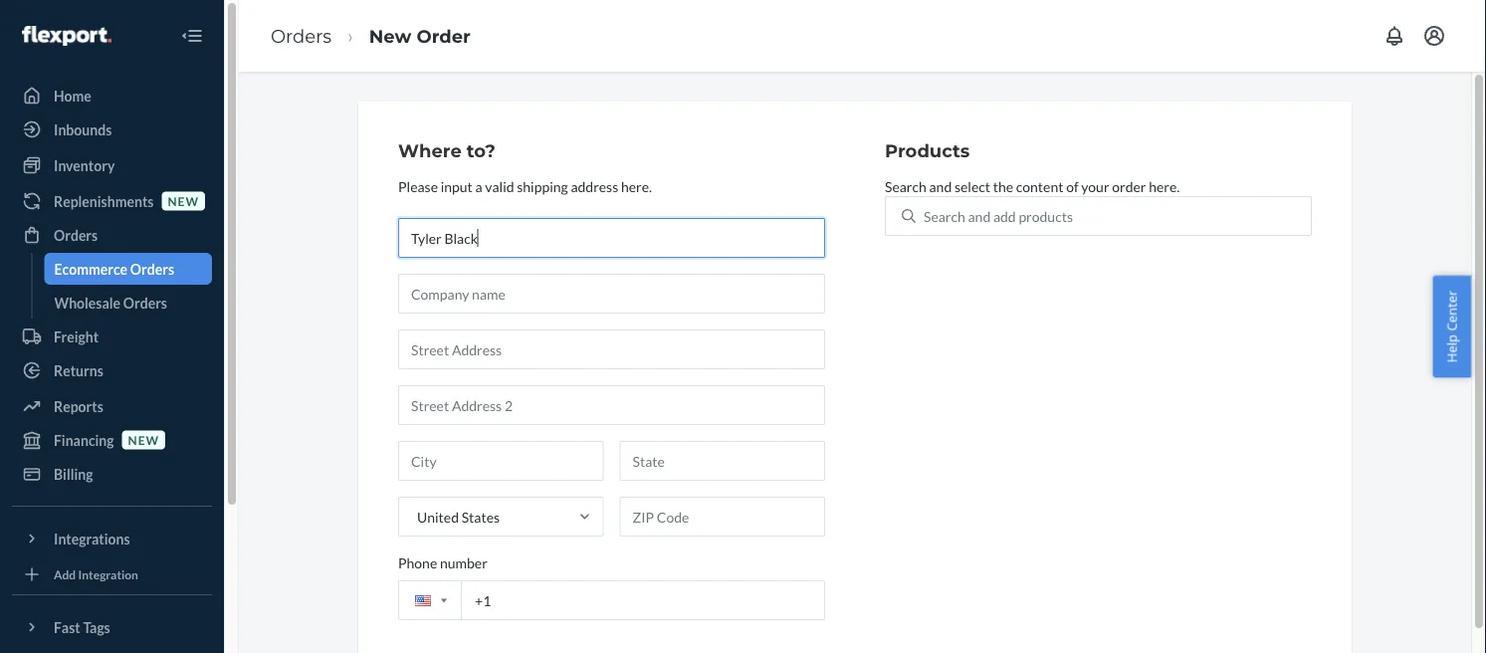 Task type: locate. For each thing, give the bounding box(es) containing it.
where
[[398, 140, 462, 162]]

returns link
[[12, 355, 212, 386]]

integrations
[[54, 530, 130, 547]]

new order link
[[369, 25, 471, 47]]

valid
[[485, 178, 514, 194]]

inbounds link
[[12, 114, 212, 145]]

1 here. from the left
[[621, 178, 652, 194]]

freight
[[54, 328, 99, 345]]

to?
[[467, 140, 496, 162]]

new
[[168, 194, 199, 208], [128, 433, 159, 447]]

billing
[[54, 466, 93, 482]]

0 horizontal spatial and
[[930, 178, 952, 194]]

0 vertical spatial orders link
[[271, 25, 332, 47]]

orders link
[[271, 25, 332, 47], [12, 219, 212, 251]]

State text field
[[620, 441, 826, 481]]

0 horizontal spatial new
[[128, 433, 159, 447]]

number
[[440, 554, 488, 571]]

fast
[[54, 619, 80, 636]]

orders
[[271, 25, 332, 47], [54, 227, 98, 243], [130, 260, 174, 277], [123, 294, 167, 311]]

0 vertical spatial new
[[168, 194, 199, 208]]

Street Address text field
[[398, 329, 826, 369]]

ecommerce orders
[[54, 260, 174, 277]]

ecommerce orders link
[[44, 253, 212, 285]]

First & Last Name text field
[[398, 218, 826, 258]]

address
[[571, 178, 619, 194]]

ecommerce
[[54, 260, 128, 277]]

search and select the content of your order here.
[[885, 178, 1180, 194]]

Street Address 2 text field
[[398, 385, 826, 425]]

1 horizontal spatial here.
[[1149, 178, 1180, 194]]

1 vertical spatial search
[[924, 207, 966, 224]]

search for search and select the content of your order here.
[[885, 178, 927, 194]]

new right replenishments
[[168, 194, 199, 208]]

inventory
[[54, 157, 115, 174]]

search
[[885, 178, 927, 194], [924, 207, 966, 224]]

of
[[1067, 178, 1079, 194]]

1 vertical spatial new
[[128, 433, 159, 447]]

breadcrumbs navigation
[[255, 7, 487, 65]]

open account menu image
[[1423, 24, 1447, 48]]

reports link
[[12, 390, 212, 422]]

inbounds
[[54, 121, 112, 138]]

please input a valid shipping address here.
[[398, 178, 652, 194]]

1 vertical spatial orders link
[[12, 219, 212, 251]]

ZIP Code text field
[[620, 497, 826, 537]]

0 horizontal spatial here.
[[621, 178, 652, 194]]

select
[[955, 178, 991, 194]]

0 vertical spatial and
[[930, 178, 952, 194]]

new
[[369, 25, 412, 47]]

here.
[[621, 178, 652, 194], [1149, 178, 1180, 194]]

0 vertical spatial search
[[885, 178, 927, 194]]

wholesale
[[54, 294, 121, 311]]

and left select
[[930, 178, 952, 194]]

your
[[1082, 178, 1110, 194]]

orders left new
[[271, 25, 332, 47]]

and left add
[[968, 207, 991, 224]]

Company name text field
[[398, 274, 826, 313]]

flexport logo image
[[22, 26, 111, 46]]

reports
[[54, 398, 103, 415]]

tags
[[83, 619, 110, 636]]

fast tags
[[54, 619, 110, 636]]

search up 'search' icon
[[885, 178, 927, 194]]

where to?
[[398, 140, 496, 162]]

add integration
[[54, 567, 138, 581]]

search right 'search' icon
[[924, 207, 966, 224]]

center
[[1443, 290, 1461, 331]]

here. right address
[[621, 178, 652, 194]]

orders link left new
[[271, 25, 332, 47]]

and
[[930, 178, 952, 194], [968, 207, 991, 224]]

united states
[[417, 508, 500, 525]]

input
[[441, 178, 473, 194]]

content
[[1016, 178, 1064, 194]]

products
[[1019, 207, 1073, 224]]

here. right order
[[1149, 178, 1180, 194]]

help center button
[[1433, 276, 1472, 378]]

wholesale orders
[[54, 294, 167, 311]]

united states: + 1 image
[[441, 599, 447, 603]]

1 vertical spatial and
[[968, 207, 991, 224]]

fast tags button
[[12, 611, 212, 643]]

orders link up ecommerce orders
[[12, 219, 212, 251]]

1 horizontal spatial new
[[168, 194, 199, 208]]

1 horizontal spatial and
[[968, 207, 991, 224]]

united
[[417, 508, 459, 525]]

and for select
[[930, 178, 952, 194]]

new down reports link
[[128, 433, 159, 447]]

add
[[994, 207, 1016, 224]]



Task type: describe. For each thing, give the bounding box(es) containing it.
orders down ecommerce orders link
[[123, 294, 167, 311]]

new for financing
[[128, 433, 159, 447]]

2 here. from the left
[[1149, 178, 1180, 194]]

a
[[475, 178, 483, 194]]

billing link
[[12, 458, 212, 490]]

replenishments
[[54, 193, 154, 210]]

1 (702) 123-4567 telephone field
[[398, 580, 826, 620]]

1 horizontal spatial orders link
[[271, 25, 332, 47]]

open notifications image
[[1383, 24, 1407, 48]]

integration
[[78, 567, 138, 581]]

0 horizontal spatial orders link
[[12, 219, 212, 251]]

please
[[398, 178, 438, 194]]

order
[[417, 25, 471, 47]]

freight link
[[12, 321, 212, 353]]

phone
[[398, 554, 437, 571]]

search image
[[902, 209, 916, 223]]

close navigation image
[[180, 24, 204, 48]]

the
[[994, 178, 1014, 194]]

and for add
[[968, 207, 991, 224]]

phone number
[[398, 554, 488, 571]]

home link
[[12, 80, 212, 112]]

help center
[[1443, 290, 1461, 363]]

help
[[1443, 335, 1461, 363]]

financing
[[54, 432, 114, 449]]

wholesale orders link
[[44, 287, 212, 319]]

order
[[1113, 178, 1147, 194]]

products
[[885, 140, 970, 162]]

orders inside 'breadcrumbs' navigation
[[271, 25, 332, 47]]

returns
[[54, 362, 103, 379]]

search and add products
[[924, 207, 1073, 224]]

states
[[462, 508, 500, 525]]

add
[[54, 567, 76, 581]]

add integration link
[[12, 563, 212, 587]]

orders up wholesale orders link
[[130, 260, 174, 277]]

orders up ecommerce in the top left of the page
[[54, 227, 98, 243]]

search for search and add products
[[924, 207, 966, 224]]

new order
[[369, 25, 471, 47]]

home
[[54, 87, 91, 104]]

integrations button
[[12, 523, 212, 555]]

City text field
[[398, 441, 604, 481]]

shipping
[[517, 178, 568, 194]]

inventory link
[[12, 149, 212, 181]]

new for replenishments
[[168, 194, 199, 208]]



Task type: vqa. For each thing, say whether or not it's contained in the screenshot.
Fee
no



